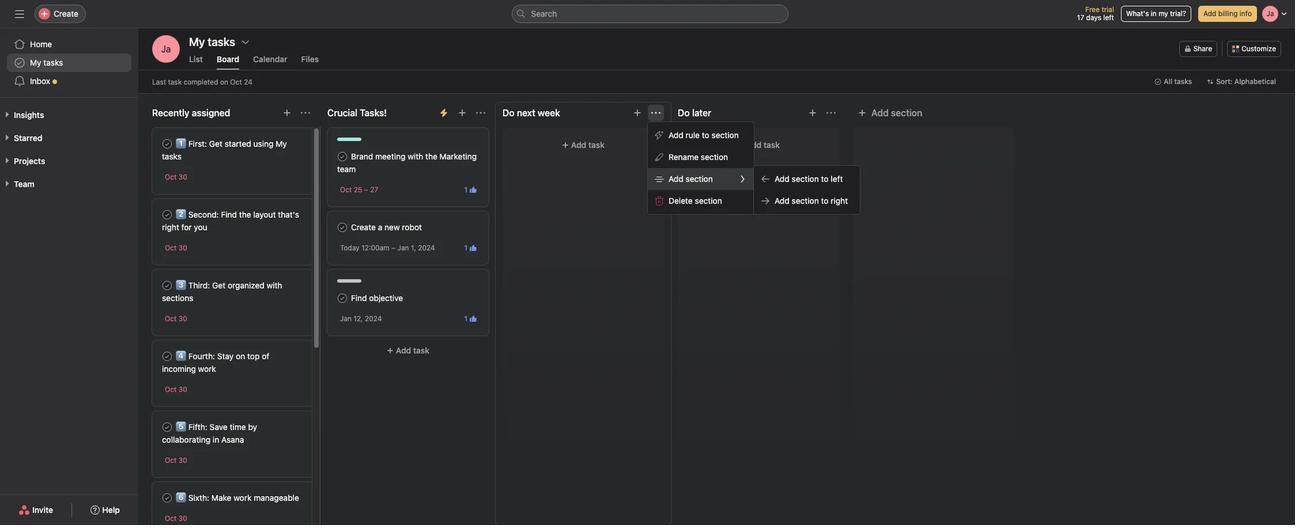 Task type: locate. For each thing, give the bounding box(es) containing it.
oct 30 down the for
[[165, 244, 187, 252]]

what's in my trial?
[[1126, 9, 1186, 18]]

0 vertical spatial find
[[221, 210, 237, 220]]

2 horizontal spatial more section actions image
[[826, 108, 836, 118]]

oct down incoming
[[165, 386, 177, 394]]

2 horizontal spatial add task
[[746, 140, 780, 150]]

collaborating
[[162, 435, 210, 445]]

on inside 4️⃣ fourth: stay on top of incoming work
[[236, 352, 245, 361]]

right
[[831, 196, 848, 206], [162, 222, 179, 232]]

oct 30 button for 1️⃣ first: get started using my tasks
[[165, 173, 187, 182]]

4 30 from the top
[[179, 386, 187, 394]]

rules for crucial tasks! image
[[439, 108, 448, 118]]

completed checkbox up the jan 12, 2024 button
[[335, 292, 349, 305]]

0 horizontal spatial more section actions image
[[476, 108, 485, 118]]

get inside 1️⃣ first: get started using my tasks
[[209, 139, 222, 149]]

with
[[408, 152, 423, 161], [267, 281, 282, 290]]

completed image for crucial tasks!
[[335, 221, 349, 235]]

3 add task image from the left
[[633, 108, 642, 118]]

3 1 from the top
[[464, 314, 467, 323]]

insights
[[14, 110, 44, 120]]

completed image up today on the top left
[[335, 221, 349, 235]]

completed checkbox left 6️⃣
[[160, 492, 174, 505]]

1 horizontal spatial the
[[425, 152, 437, 161]]

to down add section to left
[[821, 196, 828, 206]]

completed image for 3️⃣ third: get organized with sections
[[160, 279, 174, 293]]

1 horizontal spatial left
[[1103, 13, 1114, 22]]

in left my
[[1151, 9, 1157, 18]]

using
[[253, 139, 273, 149]]

objective
[[369, 293, 403, 303]]

completed image left 1️⃣
[[160, 137, 174, 151]]

add section menu item
[[648, 168, 754, 190]]

to up add section to right
[[821, 174, 828, 184]]

0 vertical spatial left
[[1103, 13, 1114, 22]]

oct 30 for 1️⃣ first: get started using my tasks
[[165, 173, 187, 182]]

Completed checkbox
[[335, 150, 349, 164], [160, 208, 174, 222], [160, 279, 174, 293], [160, 421, 174, 435], [160, 492, 174, 505]]

calendar link
[[253, 54, 287, 70]]

section
[[891, 108, 922, 118], [711, 130, 739, 140], [701, 152, 728, 162], [686, 174, 713, 184], [792, 174, 819, 184], [695, 196, 722, 206], [792, 196, 819, 206]]

completed checkbox left 1️⃣
[[160, 137, 174, 151]]

with inside 3️⃣ third: get organized with sections
[[267, 281, 282, 290]]

oct down 6️⃣
[[165, 515, 177, 523]]

30 for 6️⃣ sixth: make work manageable
[[179, 515, 187, 523]]

0 vertical spatial with
[[408, 152, 423, 161]]

0 horizontal spatial work
[[198, 364, 216, 374]]

0 horizontal spatial add section
[[669, 174, 713, 184]]

completed checkbox left 4️⃣
[[160, 350, 174, 364]]

30 for 3️⃣ third: get organized with sections
[[179, 315, 187, 323]]

4 add task image from the left
[[808, 108, 817, 118]]

30 for 2️⃣ second: find the layout that's right for you
[[179, 244, 187, 252]]

add task button for do later
[[685, 135, 832, 156]]

5 oct 30 button from the top
[[165, 456, 187, 465]]

1 vertical spatial on
[[236, 352, 245, 361]]

completed image left 5️⃣
[[160, 421, 174, 435]]

more section actions image
[[476, 108, 485, 118], [651, 108, 660, 118], [826, 108, 836, 118]]

my up inbox
[[30, 58, 41, 67]]

completed image left '3️⃣'
[[160, 279, 174, 293]]

add billing info button
[[1198, 6, 1257, 22]]

jan 12, 2024 button
[[340, 315, 382, 323]]

1 vertical spatial 1
[[464, 243, 467, 252]]

completed image up the jan 12, 2024 button
[[335, 292, 349, 305]]

top
[[247, 352, 260, 361]]

show options image
[[241, 37, 250, 47]]

do
[[503, 108, 515, 118]]

on left top
[[236, 352, 245, 361]]

help button
[[83, 500, 127, 521]]

alphabetical
[[1234, 77, 1276, 86]]

3 oct 30 from the top
[[165, 315, 187, 323]]

layout
[[253, 210, 276, 220]]

1 vertical spatial my
[[276, 139, 287, 149]]

0 horizontal spatial on
[[220, 78, 228, 86]]

what's in my trial? button
[[1121, 6, 1191, 22]]

0 vertical spatial in
[[1151, 9, 1157, 18]]

oct 30 button down incoming
[[165, 386, 187, 394]]

5 30 from the top
[[179, 456, 187, 465]]

0 horizontal spatial create
[[54, 9, 78, 18]]

rule
[[686, 130, 700, 140]]

a
[[378, 222, 382, 232]]

1 vertical spatial get
[[212, 281, 225, 290]]

add section inside "menu item"
[[669, 174, 713, 184]]

30
[[179, 173, 187, 182], [179, 244, 187, 252], [179, 315, 187, 323], [179, 386, 187, 394], [179, 456, 187, 465], [179, 515, 187, 523]]

–
[[364, 186, 368, 194], [391, 244, 395, 252]]

fourth:
[[188, 352, 215, 361]]

completed checkbox left '3️⃣'
[[160, 279, 174, 293]]

completed checkbox for brand meeting with the marketing team
[[335, 150, 349, 164]]

– right 12:00am
[[391, 244, 395, 252]]

of
[[262, 352, 269, 361]]

team
[[14, 179, 34, 189]]

1 horizontal spatial –
[[391, 244, 395, 252]]

1 1 button from the top
[[462, 184, 479, 196]]

get right first: on the left
[[209, 139, 222, 149]]

30 down sections
[[179, 315, 187, 323]]

my inside 1️⃣ first: get started using my tasks
[[276, 139, 287, 149]]

6 oct 30 button from the top
[[165, 515, 187, 523]]

my right using
[[276, 139, 287, 149]]

share button
[[1179, 41, 1217, 57]]

– for 25
[[364, 186, 368, 194]]

1 horizontal spatial add task
[[571, 140, 605, 150]]

stay
[[217, 352, 234, 361]]

1 horizontal spatial with
[[408, 152, 423, 161]]

0 vertical spatial to
[[702, 130, 709, 140]]

30 down incoming
[[179, 386, 187, 394]]

save
[[210, 422, 228, 432]]

ja button
[[152, 35, 180, 63]]

30 down the for
[[179, 244, 187, 252]]

1 horizontal spatial find
[[351, 293, 367, 303]]

1 oct 30 button from the top
[[165, 173, 187, 182]]

work inside 4️⃣ fourth: stay on top of incoming work
[[198, 364, 216, 374]]

1 vertical spatial create
[[351, 222, 376, 232]]

with right organized
[[267, 281, 282, 290]]

oct 30 down sections
[[165, 315, 187, 323]]

the left layout
[[239, 210, 251, 220]]

invite
[[32, 505, 53, 515]]

2 1 button from the top
[[462, 242, 479, 254]]

tasks inside 1️⃣ first: get started using my tasks
[[162, 152, 182, 161]]

completed image
[[160, 137, 174, 151], [335, 150, 349, 164], [160, 279, 174, 293], [335, 292, 349, 305], [160, 421, 174, 435], [160, 492, 174, 505]]

files
[[301, 54, 319, 64]]

oct 30 button for 6️⃣ sixth: make work manageable
[[165, 515, 187, 523]]

files link
[[301, 54, 319, 70]]

create up home "link"
[[54, 9, 78, 18]]

oct down "2️⃣"
[[165, 244, 177, 252]]

0 horizontal spatial left
[[831, 174, 843, 184]]

more section actions image for do later
[[826, 108, 836, 118]]

jan left 12,
[[340, 315, 352, 323]]

2 oct 30 button from the top
[[165, 244, 187, 252]]

3 30 from the top
[[179, 315, 187, 323]]

2024
[[418, 244, 435, 252], [365, 315, 382, 323]]

create inside dropdown button
[[54, 9, 78, 18]]

meeting
[[375, 152, 405, 161]]

insights button
[[0, 110, 44, 121]]

6 oct 30 from the top
[[165, 515, 187, 523]]

oct down sections
[[165, 315, 177, 323]]

oct left 25
[[340, 186, 352, 194]]

completed image up the team
[[335, 150, 349, 164]]

find right second:
[[221, 210, 237, 220]]

1 horizontal spatial more section actions image
[[651, 108, 660, 118]]

completed checkbox up today on the top left
[[335, 221, 349, 235]]

0 vertical spatial tasks
[[43, 58, 63, 67]]

30 down collaborating
[[179, 456, 187, 465]]

0 horizontal spatial 2024
[[365, 315, 382, 323]]

1 add task image from the left
[[282, 108, 292, 118]]

1 vertical spatial right
[[162, 222, 179, 232]]

1 30 from the top
[[179, 173, 187, 182]]

add task image
[[282, 108, 292, 118], [458, 108, 467, 118], [633, 108, 642, 118], [808, 108, 817, 118]]

oct 30 button for 3️⃣ third: get organized with sections
[[165, 315, 187, 323]]

0 horizontal spatial add task
[[396, 346, 429, 356]]

in down save
[[213, 435, 219, 445]]

5 oct 30 from the top
[[165, 456, 187, 465]]

1 horizontal spatial create
[[351, 222, 376, 232]]

oct 30 down 6️⃣
[[165, 515, 187, 523]]

sort: alphabetical button
[[1202, 74, 1281, 90]]

1 vertical spatial in
[[213, 435, 219, 445]]

2 30 from the top
[[179, 244, 187, 252]]

to
[[702, 130, 709, 140], [821, 174, 828, 184], [821, 196, 828, 206]]

incoming
[[162, 364, 196, 374]]

completed checkbox for 2️⃣ second: find the layout that's right for you
[[160, 208, 174, 222]]

– left 27
[[364, 186, 368, 194]]

left
[[1103, 13, 1114, 22], [831, 174, 843, 184]]

completed checkbox for 1️⃣ first: get started using my tasks
[[160, 137, 174, 151]]

3️⃣ third: get organized with sections
[[162, 281, 282, 303]]

on
[[220, 78, 228, 86], [236, 352, 245, 361]]

asana
[[221, 435, 244, 445]]

1 horizontal spatial work
[[234, 493, 252, 503]]

rename
[[669, 152, 699, 162]]

1 button for brand meeting with the marketing team
[[462, 184, 479, 196]]

today 12:00am – jan 1, 2024
[[340, 244, 435, 252]]

right left the for
[[162, 222, 179, 232]]

oct 30 button for 4️⃣ fourth: stay on top of incoming work
[[165, 386, 187, 394]]

find up 12,
[[351, 293, 367, 303]]

left right days
[[1103, 13, 1114, 22]]

oct
[[230, 78, 242, 86], [165, 173, 177, 182], [340, 186, 352, 194], [165, 244, 177, 252], [165, 315, 177, 323], [165, 386, 177, 394], [165, 456, 177, 465], [165, 515, 177, 523]]

completed image left 4️⃣
[[160, 350, 174, 364]]

oct 30 button down sections
[[165, 315, 187, 323]]

oct 30 down incoming
[[165, 386, 187, 394]]

4 oct 30 button from the top
[[165, 386, 187, 394]]

left up add section to right
[[831, 174, 843, 184]]

the inside 2️⃣ second: find the layout that's right for you
[[239, 210, 251, 220]]

3 more section actions image from the left
[[826, 108, 836, 118]]

0 vertical spatial 1 button
[[462, 184, 479, 196]]

to right the rule
[[702, 130, 709, 140]]

work down fourth:
[[198, 364, 216, 374]]

get right third:
[[212, 281, 225, 290]]

1 horizontal spatial my
[[276, 139, 287, 149]]

completed image for recently assigned
[[160, 208, 174, 222]]

completed checkbox for 6️⃣ sixth: make work manageable
[[160, 492, 174, 505]]

section inside "menu item"
[[686, 174, 713, 184]]

oct for 2️⃣ second: find the layout that's right for you
[[165, 244, 177, 252]]

for
[[181, 222, 192, 232]]

oct left '24'
[[230, 78, 242, 86]]

1 vertical spatial with
[[267, 281, 282, 290]]

on down board link on the top left
[[220, 78, 228, 86]]

3 1 button from the top
[[462, 313, 479, 325]]

oct 30 button down 6️⃣
[[165, 515, 187, 523]]

0 vertical spatial –
[[364, 186, 368, 194]]

find
[[221, 210, 237, 220], [351, 293, 367, 303]]

add task image for do later
[[808, 108, 817, 118]]

2 vertical spatial 1 button
[[462, 313, 479, 325]]

1 horizontal spatial right
[[831, 196, 848, 206]]

1 vertical spatial tasks
[[1174, 77, 1192, 86]]

1 oct 30 from the top
[[165, 173, 187, 182]]

get inside 3️⃣ third: get organized with sections
[[212, 281, 225, 290]]

the inside brand meeting with the marketing team
[[425, 152, 437, 161]]

my inside global element
[[30, 58, 41, 67]]

1 vertical spatial –
[[391, 244, 395, 252]]

Completed checkbox
[[160, 137, 174, 151], [335, 221, 349, 235], [335, 292, 349, 305], [160, 350, 174, 364]]

task
[[168, 78, 182, 86], [588, 140, 605, 150], [764, 140, 780, 150], [413, 346, 429, 356]]

2024 right 12,
[[365, 315, 382, 323]]

6 30 from the top
[[179, 515, 187, 523]]

0 vertical spatial my
[[30, 58, 41, 67]]

– for 12:00am
[[391, 244, 395, 252]]

2 horizontal spatial tasks
[[1174, 77, 1192, 86]]

right down add section to left
[[831, 196, 848, 206]]

completed checkbox for 3️⃣ third: get organized with sections
[[160, 279, 174, 293]]

completed checkbox up the team
[[335, 150, 349, 164]]

global element
[[0, 28, 138, 97]]

completed checkbox left "2️⃣"
[[160, 208, 174, 222]]

0 vertical spatial work
[[198, 364, 216, 374]]

1
[[464, 185, 467, 194], [464, 243, 467, 252], [464, 314, 467, 323]]

oct 30 down 1️⃣
[[165, 173, 187, 182]]

1 horizontal spatial add task button
[[509, 135, 657, 156]]

jan
[[397, 244, 409, 252], [340, 315, 352, 323]]

completed checkbox for create a new robot
[[335, 221, 349, 235]]

completed checkbox left 5️⃣
[[160, 421, 174, 435]]

rename section
[[669, 152, 728, 162]]

30 for 1️⃣ first: get started using my tasks
[[179, 173, 187, 182]]

0 horizontal spatial the
[[239, 210, 251, 220]]

work right make
[[234, 493, 252, 503]]

completed image left 6️⃣
[[160, 492, 174, 505]]

started
[[225, 139, 251, 149]]

1 horizontal spatial 2024
[[418, 244, 435, 252]]

0 vertical spatial 2024
[[418, 244, 435, 252]]

create left a
[[351, 222, 376, 232]]

2 horizontal spatial add task button
[[685, 135, 832, 156]]

2 vertical spatial 1
[[464, 314, 467, 323]]

oct down 1️⃣
[[165, 173, 177, 182]]

0 vertical spatial create
[[54, 9, 78, 18]]

do next week
[[503, 108, 560, 118]]

tasks for all tasks
[[1174, 77, 1192, 86]]

completed image
[[160, 208, 174, 222], [335, 221, 349, 235], [160, 350, 174, 364]]

customize
[[1242, 44, 1276, 53]]

0 horizontal spatial my
[[30, 58, 41, 67]]

completed image left "2️⃣"
[[160, 208, 174, 222]]

add task button
[[509, 135, 657, 156], [685, 135, 832, 156], [327, 341, 489, 361]]

1 for brand meeting with the marketing team
[[464, 185, 467, 194]]

oct down collaborating
[[165, 456, 177, 465]]

add inside button
[[871, 108, 889, 118]]

billing
[[1218, 9, 1238, 18]]

tasks right all
[[1174, 77, 1192, 86]]

2024 right 1,
[[418, 244, 435, 252]]

0 vertical spatial the
[[425, 152, 437, 161]]

jan left 1,
[[397, 244, 409, 252]]

tasks inside dropdown button
[[1174, 77, 1192, 86]]

0 horizontal spatial jan
[[340, 315, 352, 323]]

24
[[244, 78, 252, 86]]

1 horizontal spatial add section
[[871, 108, 922, 118]]

30 down 6️⃣
[[179, 515, 187, 523]]

0 horizontal spatial in
[[213, 435, 219, 445]]

1 1 from the top
[[464, 185, 467, 194]]

info
[[1240, 9, 1252, 18]]

1 vertical spatial the
[[239, 210, 251, 220]]

left inside free trial 17 days left
[[1103, 13, 1114, 22]]

1 vertical spatial to
[[821, 174, 828, 184]]

calendar
[[253, 54, 287, 64]]

all
[[1164, 77, 1172, 86]]

0 vertical spatial get
[[209, 139, 222, 149]]

1 vertical spatial 1 button
[[462, 242, 479, 254]]

0 vertical spatial add section
[[871, 108, 922, 118]]

0 vertical spatial jan
[[397, 244, 409, 252]]

oct 30 down collaborating
[[165, 456, 187, 465]]

0 horizontal spatial with
[[267, 281, 282, 290]]

tasks inside global element
[[43, 58, 63, 67]]

3 oct 30 button from the top
[[165, 315, 187, 323]]

1 horizontal spatial on
[[236, 352, 245, 361]]

completed image for find objective
[[335, 292, 349, 305]]

1 horizontal spatial jan
[[397, 244, 409, 252]]

brand meeting with the marketing team
[[337, 152, 477, 174]]

oct 30
[[165, 173, 187, 182], [165, 244, 187, 252], [165, 315, 187, 323], [165, 386, 187, 394], [165, 456, 187, 465], [165, 515, 187, 523]]

get for started
[[209, 139, 222, 149]]

recently assigned
[[152, 108, 230, 118]]

4️⃣ fourth: stay on top of incoming work
[[162, 352, 269, 374]]

oct 30 for 6️⃣ sixth: make work manageable
[[165, 515, 187, 523]]

jan 12, 2024
[[340, 315, 382, 323]]

3️⃣
[[176, 281, 186, 290]]

tasks down 1️⃣
[[162, 152, 182, 161]]

oct 30 button down collaborating
[[165, 456, 187, 465]]

1 horizontal spatial in
[[1151, 9, 1157, 18]]

2 more section actions image from the left
[[651, 108, 660, 118]]

0 vertical spatial on
[[220, 78, 228, 86]]

2 vertical spatial to
[[821, 196, 828, 206]]

oct 30 button
[[165, 173, 187, 182], [165, 244, 187, 252], [165, 315, 187, 323], [165, 386, 187, 394], [165, 456, 187, 465], [165, 515, 187, 523]]

oct 30 button down 1️⃣
[[165, 173, 187, 182]]

2 vertical spatial tasks
[[162, 152, 182, 161]]

0 horizontal spatial find
[[221, 210, 237, 220]]

completed image for 1️⃣ first: get started using my tasks
[[160, 137, 174, 151]]

0 horizontal spatial right
[[162, 222, 179, 232]]

4 oct 30 from the top
[[165, 386, 187, 394]]

oct 30 button for 5️⃣ fifth: save time by collaborating in asana
[[165, 456, 187, 465]]

0 horizontal spatial –
[[364, 186, 368, 194]]

with right meeting
[[408, 152, 423, 161]]

completed
[[184, 78, 218, 86]]

oct 30 button down the for
[[165, 244, 187, 252]]

2 oct 30 from the top
[[165, 244, 187, 252]]

30 down 1️⃣
[[179, 173, 187, 182]]

last
[[152, 78, 166, 86]]

1 vertical spatial add section
[[669, 174, 713, 184]]

1,
[[411, 244, 416, 252]]

1 horizontal spatial tasks
[[162, 152, 182, 161]]

right inside 2️⃣ second: find the layout that's right for you
[[162, 222, 179, 232]]

tasks down the home at left top
[[43, 58, 63, 67]]

add task image for do next week
[[633, 108, 642, 118]]

0 vertical spatial 1
[[464, 185, 467, 194]]

0 horizontal spatial tasks
[[43, 58, 63, 67]]

the left marketing
[[425, 152, 437, 161]]



Task type: vqa. For each thing, say whether or not it's contained in the screenshot.
Oct
yes



Task type: describe. For each thing, give the bounding box(es) containing it.
1 vertical spatial jan
[[340, 315, 352, 323]]

oct 25 – 27
[[340, 186, 378, 194]]

trial
[[1102, 5, 1114, 14]]

brand
[[351, 152, 373, 161]]

the for marketing
[[425, 152, 437, 161]]

30 for 4️⃣ fourth: stay on top of incoming work
[[179, 386, 187, 394]]

the for layout
[[239, 210, 251, 220]]

crucial tasks!
[[327, 108, 387, 118]]

oct 30 for 3️⃣ third: get organized with sections
[[165, 315, 187, 323]]

starred button
[[0, 133, 42, 144]]

robot
[[402, 222, 422, 232]]

team
[[337, 164, 356, 174]]

today
[[340, 244, 360, 252]]

add section inside button
[[871, 108, 922, 118]]

search
[[531, 9, 557, 18]]

days
[[1086, 13, 1101, 22]]

0 vertical spatial right
[[831, 196, 848, 206]]

team button
[[0, 179, 34, 190]]

oct 30 for 4️⃣ fourth: stay on top of incoming work
[[165, 386, 187, 394]]

inbox
[[30, 76, 50, 86]]

you
[[194, 222, 207, 232]]

27
[[370, 186, 378, 194]]

invite button
[[11, 500, 61, 521]]

on for stay
[[236, 352, 245, 361]]

1 vertical spatial 2024
[[365, 315, 382, 323]]

sort: alphabetical
[[1216, 77, 1276, 86]]

projects
[[14, 156, 45, 166]]

1 button for find objective
[[462, 313, 479, 325]]

create for create a new robot
[[351, 222, 376, 232]]

board link
[[217, 54, 239, 70]]

create button
[[35, 5, 86, 23]]

oct 30 for 2️⃣ second: find the layout that's right for you
[[165, 244, 187, 252]]

customize button
[[1227, 41, 1281, 57]]

share
[[1193, 44, 1212, 53]]

home
[[30, 39, 52, 49]]

completed image for 5️⃣ fifth: save time by collaborating in asana
[[160, 421, 174, 435]]

hide sidebar image
[[15, 9, 24, 18]]

get for organized
[[212, 281, 225, 290]]

completed image for brand meeting with the marketing team
[[335, 150, 349, 164]]

4️⃣
[[176, 352, 186, 361]]

more section actions image
[[301, 108, 310, 118]]

1 for find objective
[[464, 314, 467, 323]]

board
[[217, 54, 239, 64]]

add section to left
[[775, 174, 843, 184]]

second:
[[188, 210, 219, 220]]

to for left
[[821, 174, 828, 184]]

to for right
[[821, 196, 828, 206]]

1 more section actions image from the left
[[476, 108, 485, 118]]

add task for add task button to the left
[[396, 346, 429, 356]]

projects button
[[0, 156, 45, 167]]

in inside 5️⃣ fifth: save time by collaborating in asana
[[213, 435, 219, 445]]

on for completed
[[220, 78, 228, 86]]

1 vertical spatial work
[[234, 493, 252, 503]]

oct for 1️⃣ first: get started using my tasks
[[165, 173, 177, 182]]

oct for 5️⃣ fifth: save time by collaborating in asana
[[165, 456, 177, 465]]

organized
[[228, 281, 264, 290]]

completed checkbox for 5️⃣ fifth: save time by collaborating in asana
[[160, 421, 174, 435]]

next week
[[517, 108, 560, 118]]

completed image for 6️⃣ sixth: make work manageable
[[160, 492, 174, 505]]

2 add task image from the left
[[458, 108, 467, 118]]

make
[[211, 493, 231, 503]]

last task completed on oct 24
[[152, 78, 252, 86]]

2 1 from the top
[[464, 243, 467, 252]]

add task for do next week's add task button
[[571, 140, 605, 150]]

12:00am
[[361, 244, 389, 252]]

new
[[384, 222, 400, 232]]

my tasks link
[[7, 54, 131, 72]]

sixth:
[[188, 493, 209, 503]]

1️⃣ first: get started using my tasks
[[162, 139, 287, 161]]

time
[[230, 422, 246, 432]]

oct 30 button for 2️⃣ second: find the layout that's right for you
[[165, 244, 187, 252]]

free
[[1085, 5, 1100, 14]]

oct 30 for 5️⃣ fifth: save time by collaborating in asana
[[165, 456, 187, 465]]

inbox link
[[7, 72, 131, 90]]

tasks for my tasks
[[43, 58, 63, 67]]

marketing
[[440, 152, 477, 161]]

in inside button
[[1151, 9, 1157, 18]]

what's
[[1126, 9, 1149, 18]]

find objective
[[351, 293, 403, 303]]

completed checkbox for find objective
[[335, 292, 349, 305]]

section inside button
[[891, 108, 922, 118]]

ja
[[161, 44, 171, 54]]

0 horizontal spatial add task button
[[327, 341, 489, 361]]

fifth:
[[188, 422, 207, 432]]

with inside brand meeting with the marketing team
[[408, 152, 423, 161]]

list link
[[189, 54, 203, 70]]

add task image for recently assigned
[[282, 108, 292, 118]]

1️⃣
[[176, 139, 186, 149]]

more section actions image for do next week
[[651, 108, 660, 118]]

search button
[[511, 5, 788, 23]]

my tasks
[[30, 58, 63, 67]]

add inside "button"
[[1203, 9, 1216, 18]]

create for create
[[54, 9, 78, 18]]

add billing info
[[1203, 9, 1252, 18]]

my
[[1158, 9, 1168, 18]]

1 vertical spatial left
[[831, 174, 843, 184]]

oct for 6️⃣ sixth: make work manageable
[[165, 515, 177, 523]]

2️⃣ second: find the layout that's right for you
[[162, 210, 299, 232]]

add task button for do next week
[[509, 135, 657, 156]]

delete section
[[669, 196, 722, 206]]

all tasks button
[[1149, 74, 1197, 90]]

17
[[1077, 13, 1084, 22]]

12,
[[354, 315, 363, 323]]

home link
[[7, 35, 131, 54]]

my tasks
[[189, 35, 235, 48]]

6️⃣ sixth: make work manageable
[[176, 493, 299, 503]]

search list box
[[511, 5, 788, 23]]

oct for 4️⃣ fourth: stay on top of incoming work
[[165, 386, 177, 394]]

trial?
[[1170, 9, 1186, 18]]

add section to right
[[775, 196, 848, 206]]

30 for 5️⃣ fifth: save time by collaborating in asana
[[179, 456, 187, 465]]

all tasks
[[1164, 77, 1192, 86]]

do later
[[678, 108, 711, 118]]

completed checkbox for 4️⃣ fourth: stay on top of incoming work
[[160, 350, 174, 364]]

free trial 17 days left
[[1077, 5, 1114, 22]]

that's
[[278, 210, 299, 220]]

find inside 2️⃣ second: find the layout that's right for you
[[221, 210, 237, 220]]

to for section
[[702, 130, 709, 140]]

sort:
[[1216, 77, 1233, 86]]

by
[[248, 422, 257, 432]]

25
[[354, 186, 362, 194]]

oct for 3️⃣ third: get organized with sections
[[165, 315, 177, 323]]

add inside "menu item"
[[669, 174, 683, 184]]

1 vertical spatial find
[[351, 293, 367, 303]]



